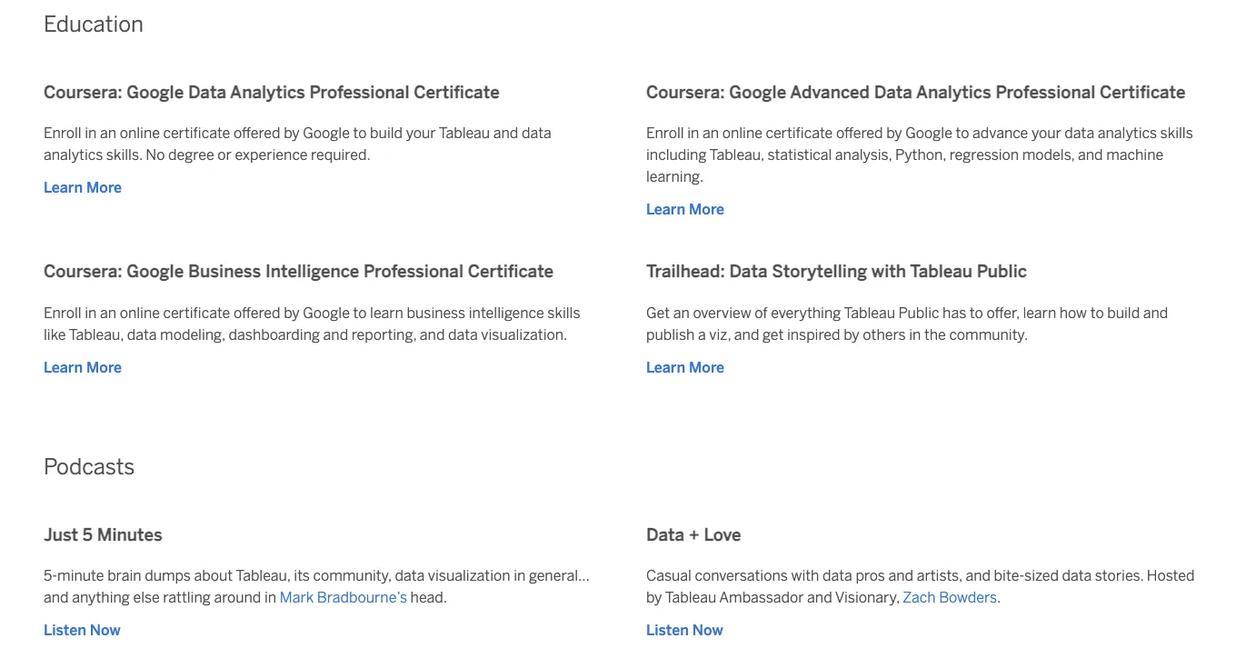Task type: describe. For each thing, give the bounding box(es) containing it.
more for trailhead: data storytelling with tableau public
[[689, 359, 725, 376]]

analytics inside enroll in an online certificate offered by google to build your tableau and data analytics skills. no degree or experience required.
[[44, 146, 103, 164]]

required.
[[311, 146, 371, 164]]

+
[[689, 525, 700, 545]]

professional up advance
[[996, 82, 1096, 102]]

learn for coursera: google advanced data analytics professional certificate
[[647, 201, 686, 218]]

the
[[925, 326, 947, 343]]

enroll in an online certificate offered by google to learn business intelligence skills like tableau, data modeling, dashboarding and reporting, and data visualization.
[[44, 304, 581, 343]]

learn more for coursera: google business intelligence professional certificate
[[44, 359, 122, 376]]

an for coursera: google business intelligence professional certificate
[[100, 304, 116, 321]]

zach bowders link
[[903, 589, 998, 606]]

bite-
[[995, 567, 1025, 585]]

rattling
[[163, 589, 211, 606]]

reporting,
[[352, 326, 417, 343]]

hosted
[[1148, 567, 1196, 585]]

about
[[194, 567, 233, 585]]

enroll in an online certificate offered by google to build your tableau and data analytics skills. no degree or experience required.
[[44, 124, 552, 164]]

now for minutes
[[90, 622, 121, 639]]

in inside get an overview of everything tableau public has to offer, learn how to build and publish a viz, and get inspired by others in the community.
[[910, 326, 922, 343]]

get an overview of everything tableau public has to offer, learn how to build and publish a viz, and get inspired by others in the community.
[[647, 304, 1169, 343]]

data up degree
[[188, 82, 226, 102]]

to for intelligence
[[353, 304, 367, 321]]

minute
[[57, 567, 104, 585]]

by inside get an overview of everything tableau public has to offer, learn how to build and publish a viz, and get inspired by others in the community.
[[844, 326, 860, 343]]

.
[[998, 589, 1002, 606]]

publish
[[647, 326, 695, 343]]

tableau, inside 5-minute brain dumps about tableau, its community, data visualization in general… and anything else rattling around in
[[236, 567, 291, 585]]

inspired
[[788, 326, 841, 343]]

advance
[[973, 124, 1029, 142]]

by for data
[[887, 124, 903, 142]]

skills.
[[106, 146, 143, 164]]

education
[[44, 11, 144, 37]]

regression
[[950, 146, 1020, 164]]

bowders
[[940, 589, 998, 606]]

professional for coursera: google data analytics professional certificate
[[310, 82, 410, 102]]

and inside 5-minute brain dumps about tableau, its community, data visualization in general… and anything else rattling around in
[[44, 589, 69, 606]]

coursera: google advanced data analytics professional certificate
[[647, 82, 1186, 102]]

just 5 minutes
[[44, 525, 163, 545]]

data inside enroll in an online certificate offered by google to build your tableau and data analytics skills. no degree or experience required.
[[522, 124, 552, 142]]

anything
[[72, 589, 130, 606]]

google up no
[[127, 82, 184, 102]]

everything
[[771, 304, 842, 321]]

certificate for business
[[163, 304, 230, 321]]

experience
[[235, 146, 308, 164]]

learn for trailhead: data storytelling with tableau public
[[647, 359, 686, 376]]

in inside enroll in an online certificate offered by google to learn business intelligence skills like tableau, data modeling, dashboarding and reporting, and data visualization.
[[85, 304, 97, 321]]

listen now link for just
[[44, 620, 121, 641]]

data left +
[[647, 525, 685, 545]]

more for coursera: google advanced data analytics professional certificate
[[689, 201, 725, 218]]

tableau inside enroll in an online certificate offered by google to build your tableau and data analytics skills. no degree or experience required.
[[439, 124, 490, 142]]

overview
[[693, 304, 752, 321]]

an for coursera: google advanced data analytics professional certificate
[[703, 124, 719, 142]]

intelligence
[[469, 304, 545, 321]]

to for data
[[956, 124, 970, 142]]

no
[[146, 146, 165, 164]]

zach
[[903, 589, 936, 606]]

5-
[[44, 567, 57, 585]]

coursera: for coursera: google business intelligence professional certificate
[[44, 261, 122, 282]]

learn more link for trailhead: data storytelling with tableau public
[[647, 356, 725, 378]]

others
[[863, 326, 906, 343]]

coursera: google business intelligence professional certificate
[[44, 261, 554, 282]]

including
[[647, 146, 707, 164]]

analysis,
[[836, 146, 893, 164]]

pros
[[856, 567, 886, 585]]

with inside casual conversations with data pros and artists, and bite-sized data stories. hosted by tableau ambassador and visionary,
[[792, 567, 820, 585]]

listen for just
[[44, 622, 86, 639]]

offered for data
[[837, 124, 884, 142]]

storytelling
[[772, 261, 868, 282]]

community.
[[950, 326, 1029, 343]]

like
[[44, 326, 66, 343]]

google left business
[[127, 261, 184, 282]]

learn for coursera: google data analytics professional certificate
[[44, 179, 83, 196]]

learn more for coursera: google data analytics professional certificate
[[44, 179, 122, 196]]

learn more link for coursera: google data analytics professional certificate
[[44, 177, 122, 199]]

learn inside enroll in an online certificate offered by google to learn business intelligence skills like tableau, data modeling, dashboarding and reporting, and data visualization.
[[370, 304, 404, 321]]

by for intelligence
[[284, 304, 300, 321]]

listen for data
[[647, 622, 689, 639]]

enroll in an online certificate offered by google to advance your data analytics skills including tableau, statistical analysis, python, regression models, and machine learning.
[[647, 124, 1194, 185]]

trailhead: data storytelling with tableau public
[[647, 261, 1028, 282]]

1 analytics from the left
[[230, 82, 305, 102]]

now for love
[[693, 622, 724, 639]]

your for professional
[[1032, 124, 1062, 142]]

data + love
[[647, 525, 742, 545]]

by inside casual conversations with data pros and artists, and bite-sized data stories. hosted by tableau ambassador and visionary,
[[647, 589, 663, 606]]

business
[[188, 261, 261, 282]]

in inside enroll in an online certificate offered by google to build your tableau and data analytics skills. no degree or experience required.
[[85, 124, 97, 142]]

of
[[755, 304, 768, 321]]

google left advanced
[[730, 82, 787, 102]]

learning.
[[647, 168, 704, 185]]

coursera: google data analytics professional certificate
[[44, 82, 500, 102]]

to right how
[[1091, 304, 1105, 321]]

sized
[[1025, 567, 1059, 585]]

python,
[[896, 146, 947, 164]]

offer,
[[987, 304, 1020, 321]]

get
[[647, 304, 670, 321]]

skills inside enroll in an online certificate offered by google to advance your data analytics skills including tableau, statistical analysis, python, regression models, and machine learning.
[[1161, 124, 1194, 142]]

statistical
[[768, 146, 832, 164]]

enroll for coursera: google business intelligence professional certificate
[[44, 304, 82, 321]]

business
[[407, 304, 466, 321]]

coursera: for coursera: google advanced data analytics professional certificate
[[647, 82, 725, 102]]

to for with
[[970, 304, 984, 321]]

mark bradbourne's head.
[[280, 589, 447, 606]]

data right advanced
[[875, 82, 913, 102]]

data up of
[[730, 261, 768, 282]]

data inside 5-minute brain dumps about tableau, its community, data visualization in general… and anything else rattling around in
[[395, 567, 425, 585]]

online for data
[[120, 124, 160, 142]]

tableau, inside enroll in an online certificate offered by google to advance your data analytics skills including tableau, statistical analysis, python, regression models, and machine learning.
[[710, 146, 765, 164]]



Task type: locate. For each thing, give the bounding box(es) containing it.
certificate up degree
[[163, 124, 230, 142]]

advanced
[[791, 82, 870, 102]]

1 horizontal spatial listen
[[647, 622, 689, 639]]

by left the others at the right bottom
[[844, 326, 860, 343]]

0 horizontal spatial listen now link
[[44, 620, 121, 641]]

learn more link down 'skills.'
[[44, 177, 122, 199]]

to right the has
[[970, 304, 984, 321]]

analytics up machine
[[1098, 124, 1158, 142]]

0 vertical spatial tableau,
[[710, 146, 765, 164]]

professional up business
[[364, 261, 464, 282]]

else
[[133, 589, 160, 606]]

to up reporting,
[[353, 304, 367, 321]]

machine
[[1107, 146, 1164, 164]]

to up regression
[[956, 124, 970, 142]]

learn more down 'like'
[[44, 359, 122, 376]]

casual conversations with data pros and artists, and bite-sized data stories. hosted by tableau ambassador and visionary,
[[647, 567, 1196, 606]]

1 learn from the left
[[370, 304, 404, 321]]

and
[[494, 124, 519, 142], [1079, 146, 1104, 164], [1144, 304, 1169, 321], [323, 326, 348, 343], [420, 326, 445, 343], [735, 326, 760, 343], [889, 567, 914, 585], [966, 567, 991, 585], [44, 589, 69, 606], [808, 589, 833, 606]]

listen down casual
[[647, 622, 689, 639]]

enroll inside enroll in an online certificate offered by google to learn business intelligence skills like tableau, data modeling, dashboarding and reporting, and data visualization.
[[44, 304, 82, 321]]

has
[[943, 304, 967, 321]]

offered inside enroll in an online certificate offered by google to advance your data analytics skills including tableau, statistical analysis, python, regression models, and machine learning.
[[837, 124, 884, 142]]

skills up "visualization."
[[548, 304, 581, 321]]

certificate up statistical
[[766, 124, 833, 142]]

just
[[44, 525, 78, 545]]

listen now down casual
[[647, 622, 724, 639]]

models,
[[1023, 146, 1075, 164]]

tableau inside get an overview of everything tableau public has to offer, learn how to build and publish a viz, and get inspired by others in the community.
[[844, 304, 896, 321]]

offered for analytics
[[234, 124, 281, 142]]

learn more for coursera: google advanced data analytics professional certificate
[[647, 201, 725, 218]]

online inside enroll in an online certificate offered by google to advance your data analytics skills including tableau, statistical analysis, python, regression models, and machine learning.
[[723, 124, 763, 142]]

skills inside enroll in an online certificate offered by google to learn business intelligence skills like tableau, data modeling, dashboarding and reporting, and data visualization.
[[548, 304, 581, 321]]

0 horizontal spatial analytics
[[230, 82, 305, 102]]

analytics inside enroll in an online certificate offered by google to advance your data analytics skills including tableau, statistical analysis, python, regression models, and machine learning.
[[1098, 124, 1158, 142]]

1 horizontal spatial build
[[1108, 304, 1141, 321]]

more for coursera: google business intelligence professional certificate
[[86, 359, 122, 376]]

intelligence
[[266, 261, 360, 282]]

an inside enroll in an online certificate offered by google to build your tableau and data analytics skills. no degree or experience required.
[[100, 124, 116, 142]]

an for coursera: google data analytics professional certificate
[[100, 124, 116, 142]]

listen now link
[[44, 620, 121, 641], [647, 620, 724, 641]]

listen now for data
[[647, 622, 724, 639]]

0 horizontal spatial your
[[406, 124, 436, 142]]

data inside enroll in an online certificate offered by google to advance your data analytics skills including tableau, statistical analysis, python, regression models, and machine learning.
[[1065, 124, 1095, 142]]

1 vertical spatial analytics
[[44, 146, 103, 164]]

google up the "required."
[[303, 124, 350, 142]]

learn more down "publish"
[[647, 359, 725, 376]]

analytics
[[1098, 124, 1158, 142], [44, 146, 103, 164]]

1 horizontal spatial listen now link
[[647, 620, 724, 641]]

public up the offer,
[[977, 261, 1028, 282]]

2 horizontal spatial tableau,
[[710, 146, 765, 164]]

2 listen now link from the left
[[647, 620, 724, 641]]

now down anything
[[90, 622, 121, 639]]

certificate inside enroll in an online certificate offered by google to learn business intelligence skills like tableau, data modeling, dashboarding and reporting, and data visualization.
[[163, 304, 230, 321]]

learn more link down learning.
[[647, 199, 725, 220]]

tableau, right including
[[710, 146, 765, 164]]

zach bowders .
[[903, 589, 1002, 606]]

2 vertical spatial tableau,
[[236, 567, 291, 585]]

listen now link for data
[[647, 620, 724, 641]]

1 horizontal spatial now
[[693, 622, 724, 639]]

enroll for coursera: google data analytics professional certificate
[[44, 124, 82, 142]]

google inside enroll in an online certificate offered by google to build your tableau and data analytics skills. no degree or experience required.
[[303, 124, 350, 142]]

more
[[86, 179, 122, 196], [689, 201, 725, 218], [86, 359, 122, 376], [689, 359, 725, 376]]

certificate
[[163, 124, 230, 142], [766, 124, 833, 142], [163, 304, 230, 321]]

visionary,
[[836, 589, 900, 606]]

degree
[[168, 146, 214, 164]]

artists,
[[917, 567, 963, 585]]

professional up the "required."
[[310, 82, 410, 102]]

2 analytics from the left
[[917, 82, 992, 102]]

5
[[83, 525, 93, 545]]

learn
[[44, 179, 83, 196], [647, 201, 686, 218], [44, 359, 83, 376], [647, 359, 686, 376]]

and inside enroll in an online certificate offered by google to advance your data analytics skills including tableau, statistical analysis, python, regression models, and machine learning.
[[1079, 146, 1104, 164]]

coursera:
[[44, 82, 122, 102], [647, 82, 725, 102], [44, 261, 122, 282]]

learn for coursera: google business intelligence professional certificate
[[44, 359, 83, 376]]

by
[[284, 124, 300, 142], [887, 124, 903, 142], [284, 304, 300, 321], [844, 326, 860, 343], [647, 589, 663, 606]]

general…
[[529, 567, 590, 585]]

0 horizontal spatial skills
[[548, 304, 581, 321]]

listen now link down casual
[[647, 620, 724, 641]]

1 horizontal spatial public
[[977, 261, 1028, 282]]

its
[[294, 567, 310, 585]]

viz,
[[710, 326, 731, 343]]

online for business
[[120, 304, 160, 321]]

certificate up "modeling,"
[[163, 304, 230, 321]]

by up dashboarding
[[284, 304, 300, 321]]

an inside get an overview of everything tableau public has to offer, learn how to build and publish a viz, and get inspired by others in the community.
[[674, 304, 690, 321]]

offered up experience
[[234, 124, 281, 142]]

1 now from the left
[[90, 622, 121, 639]]

a
[[698, 326, 706, 343]]

coursera: up 'like'
[[44, 261, 122, 282]]

2 learn from the left
[[1024, 304, 1057, 321]]

0 horizontal spatial tableau,
[[69, 326, 124, 343]]

podcasts
[[44, 454, 135, 480]]

learn more down 'skills.'
[[44, 179, 122, 196]]

professional for coursera: google business intelligence professional certificate
[[364, 261, 464, 282]]

community,
[[313, 567, 392, 585]]

to
[[353, 124, 367, 142], [956, 124, 970, 142], [353, 304, 367, 321], [970, 304, 984, 321], [1091, 304, 1105, 321]]

your inside enroll in an online certificate offered by google to build your tableau and data analytics skills. no degree or experience required.
[[406, 124, 436, 142]]

1 vertical spatial with
[[792, 567, 820, 585]]

listen now for just
[[44, 622, 121, 639]]

enroll inside enroll in an online certificate offered by google to advance your data analytics skills including tableau, statistical analysis, python, regression models, and machine learning.
[[647, 124, 684, 142]]

offered inside enroll in an online certificate offered by google to build your tableau and data analytics skills. no degree or experience required.
[[234, 124, 281, 142]]

0 vertical spatial public
[[977, 261, 1028, 282]]

certificate for data
[[163, 124, 230, 142]]

1 listen from the left
[[44, 622, 86, 639]]

bradbourne's
[[317, 589, 407, 606]]

tableau
[[439, 124, 490, 142], [911, 261, 973, 282], [844, 304, 896, 321], [665, 589, 717, 606]]

more for coursera: google data analytics professional certificate
[[86, 179, 122, 196]]

1 vertical spatial tableau,
[[69, 326, 124, 343]]

learn more link down "publish"
[[647, 356, 725, 378]]

1 horizontal spatial analytics
[[1098, 124, 1158, 142]]

to inside enroll in an online certificate offered by google to learn business intelligence skills like tableau, data modeling, dashboarding and reporting, and data visualization.
[[353, 304, 367, 321]]

conversations
[[695, 567, 788, 585]]

1 horizontal spatial learn
[[1024, 304, 1057, 321]]

build up the "required."
[[370, 124, 403, 142]]

google inside enroll in an online certificate offered by google to advance your data analytics skills including tableau, statistical analysis, python, regression models, and machine learning.
[[906, 124, 953, 142]]

certificate
[[414, 82, 500, 102], [1101, 82, 1186, 102], [468, 261, 554, 282]]

google down the intelligence
[[303, 304, 350, 321]]

skills
[[1161, 124, 1194, 142], [548, 304, 581, 321]]

enroll inside enroll in an online certificate offered by google to build your tableau and data analytics skills. no degree or experience required.
[[44, 124, 82, 142]]

tableau, inside enroll in an online certificate offered by google to learn business intelligence skills like tableau, data modeling, dashboarding and reporting, and data visualization.
[[69, 326, 124, 343]]

and inside enroll in an online certificate offered by google to build your tableau and data analytics skills. no degree or experience required.
[[494, 124, 519, 142]]

learn more
[[44, 179, 122, 196], [647, 201, 725, 218], [44, 359, 122, 376], [647, 359, 725, 376]]

enroll for coursera: google advanced data analytics professional certificate
[[647, 124, 684, 142]]

certificate inside enroll in an online certificate offered by google to build your tableau and data analytics skills. no degree or experience required.
[[163, 124, 230, 142]]

online inside enroll in an online certificate offered by google to learn business intelligence skills like tableau, data modeling, dashboarding and reporting, and data visualization.
[[120, 304, 160, 321]]

offered for intelligence
[[234, 304, 281, 321]]

public inside get an overview of everything tableau public has to offer, learn how to build and publish a viz, and get inspired by others in the community.
[[899, 304, 940, 321]]

2 listen from the left
[[647, 622, 689, 639]]

to inside enroll in an online certificate offered by google to build your tableau and data analytics skills. no degree or experience required.
[[353, 124, 367, 142]]

or
[[218, 146, 232, 164]]

analytics left 'skills.'
[[44, 146, 103, 164]]

0 vertical spatial skills
[[1161, 124, 1194, 142]]

0 horizontal spatial learn
[[370, 304, 404, 321]]

visualization.
[[481, 326, 568, 343]]

certificate for advanced
[[766, 124, 833, 142]]

an
[[100, 124, 116, 142], [703, 124, 719, 142], [100, 304, 116, 321], [674, 304, 690, 321]]

love
[[704, 525, 742, 545]]

by inside enroll in an online certificate offered by google to advance your data analytics skills including tableau, statistical analysis, python, regression models, and machine learning.
[[887, 124, 903, 142]]

visualization
[[428, 567, 511, 585]]

offered inside enroll in an online certificate offered by google to learn business intelligence skills like tableau, data modeling, dashboarding and reporting, and data visualization.
[[234, 304, 281, 321]]

tableau inside casual conversations with data pros and artists, and bite-sized data stories. hosted by tableau ambassador and visionary,
[[665, 589, 717, 606]]

in inside enroll in an online certificate offered by google to advance your data analytics skills including tableau, statistical analysis, python, regression models, and machine learning.
[[688, 124, 700, 142]]

learn
[[370, 304, 404, 321], [1024, 304, 1057, 321]]

mark bradbourne's link
[[280, 589, 407, 606]]

in
[[85, 124, 97, 142], [688, 124, 700, 142], [85, 304, 97, 321], [910, 326, 922, 343], [514, 567, 526, 585], [265, 589, 277, 606]]

to for analytics
[[353, 124, 367, 142]]

your for certificate
[[406, 124, 436, 142]]

1 your from the left
[[406, 124, 436, 142]]

1 vertical spatial build
[[1108, 304, 1141, 321]]

data
[[188, 82, 226, 102], [875, 82, 913, 102], [730, 261, 768, 282], [647, 525, 685, 545]]

tableau, right 'like'
[[69, 326, 124, 343]]

0 horizontal spatial public
[[899, 304, 940, 321]]

analytics up enroll in an online certificate offered by google to build your tableau and data analytics skills. no degree or experience required.
[[230, 82, 305, 102]]

build inside enroll in an online certificate offered by google to build your tableau and data analytics skills. no degree or experience required.
[[370, 124, 403, 142]]

1 horizontal spatial listen now
[[647, 622, 724, 639]]

coursera: for coursera: google data analytics professional certificate
[[44, 82, 122, 102]]

build
[[370, 124, 403, 142], [1108, 304, 1141, 321]]

casual
[[647, 567, 692, 585]]

your inside enroll in an online certificate offered by google to advance your data analytics skills including tableau, statistical analysis, python, regression models, and machine learning.
[[1032, 124, 1062, 142]]

by inside enroll in an online certificate offered by google to build your tableau and data analytics skills. no degree or experience required.
[[284, 124, 300, 142]]

trailhead:
[[647, 261, 726, 282]]

coursera: down education at the top of page
[[44, 82, 122, 102]]

certificate inside enroll in an online certificate offered by google to advance your data analytics skills including tableau, statistical analysis, python, regression models, and machine learning.
[[766, 124, 833, 142]]

certificate for coursera: google data analytics professional certificate
[[414, 82, 500, 102]]

online
[[120, 124, 160, 142], [723, 124, 763, 142], [120, 304, 160, 321]]

minutes
[[97, 525, 163, 545]]

with
[[872, 261, 907, 282], [792, 567, 820, 585]]

learn inside get an overview of everything tableau public has to offer, learn how to build and publish a viz, and get inspired by others in the community.
[[1024, 304, 1057, 321]]

online inside enroll in an online certificate offered by google to build your tableau and data analytics skills. no degree or experience required.
[[120, 124, 160, 142]]

listen now link down anything
[[44, 620, 121, 641]]

learn left how
[[1024, 304, 1057, 321]]

modeling,
[[160, 326, 225, 343]]

build inside get an overview of everything tableau public has to offer, learn how to build and publish a viz, and get inspired by others in the community.
[[1108, 304, 1141, 321]]

listen now down anything
[[44, 622, 121, 639]]

learn up reporting,
[[370, 304, 404, 321]]

by up experience
[[284, 124, 300, 142]]

1 horizontal spatial analytics
[[917, 82, 992, 102]]

certificate for coursera: google business intelligence professional certificate
[[468, 261, 554, 282]]

1 listen now from the left
[[44, 622, 121, 639]]

by for analytics
[[284, 124, 300, 142]]

0 horizontal spatial listen
[[44, 622, 86, 639]]

your
[[406, 124, 436, 142], [1032, 124, 1062, 142]]

now down ambassador
[[693, 622, 724, 639]]

coursera: up including
[[647, 82, 725, 102]]

dumps
[[145, 567, 191, 585]]

get
[[763, 326, 784, 343]]

listen down anything
[[44, 622, 86, 639]]

public up the
[[899, 304, 940, 321]]

an inside enroll in an online certificate offered by google to learn business intelligence skills like tableau, data modeling, dashboarding and reporting, and data visualization.
[[100, 304, 116, 321]]

by inside enroll in an online certificate offered by google to learn business intelligence skills like tableau, data modeling, dashboarding and reporting, and data visualization.
[[284, 304, 300, 321]]

learn more for trailhead: data storytelling with tableau public
[[647, 359, 725, 376]]

1 vertical spatial skills
[[548, 304, 581, 321]]

skills up machine
[[1161, 124, 1194, 142]]

learn more link
[[44, 177, 122, 199], [647, 199, 725, 220], [44, 356, 122, 378], [647, 356, 725, 378]]

0 vertical spatial analytics
[[1098, 124, 1158, 142]]

1 listen now link from the left
[[44, 620, 121, 641]]

1 horizontal spatial tableau,
[[236, 567, 291, 585]]

head.
[[411, 589, 447, 606]]

5-minute brain dumps about tableau, its community, data visualization in general… and anything else rattling around in
[[44, 567, 590, 606]]

2 now from the left
[[693, 622, 724, 639]]

how
[[1060, 304, 1088, 321]]

0 vertical spatial with
[[872, 261, 907, 282]]

offered up analysis,
[[837, 124, 884, 142]]

stories.
[[1096, 567, 1144, 585]]

ambassador
[[720, 589, 804, 606]]

offered up dashboarding
[[234, 304, 281, 321]]

dashboarding
[[229, 326, 320, 343]]

to inside enroll in an online certificate offered by google to advance your data analytics skills including tableau, statistical analysis, python, regression models, and machine learning.
[[956, 124, 970, 142]]

0 horizontal spatial now
[[90, 622, 121, 639]]

build right how
[[1108, 304, 1141, 321]]

brain
[[107, 567, 141, 585]]

mark
[[280, 589, 314, 606]]

0 vertical spatial build
[[370, 124, 403, 142]]

to up the "required."
[[353, 124, 367, 142]]

with up get an overview of everything tableau public has to offer, learn how to build and publish a viz, and get inspired by others in the community.
[[872, 261, 907, 282]]

around
[[214, 589, 261, 606]]

learn more down learning.
[[647, 201, 725, 218]]

1 horizontal spatial with
[[872, 261, 907, 282]]

0 horizontal spatial with
[[792, 567, 820, 585]]

tableau, up around in the left of the page
[[236, 567, 291, 585]]

0 horizontal spatial listen now
[[44, 622, 121, 639]]

1 vertical spatial public
[[899, 304, 940, 321]]

1 horizontal spatial skills
[[1161, 124, 1194, 142]]

learn more link down 'like'
[[44, 356, 122, 378]]

learn more link for coursera: google advanced data analytics professional certificate
[[647, 199, 725, 220]]

by up 'python,'
[[887, 124, 903, 142]]

online for advanced
[[723, 124, 763, 142]]

google up 'python,'
[[906, 124, 953, 142]]

0 horizontal spatial analytics
[[44, 146, 103, 164]]

analytics up advance
[[917, 82, 992, 102]]

with up ambassador
[[792, 567, 820, 585]]

1 horizontal spatial your
[[1032, 124, 1062, 142]]

2 your from the left
[[1032, 124, 1062, 142]]

enroll
[[44, 124, 82, 142], [647, 124, 684, 142], [44, 304, 82, 321]]

google inside enroll in an online certificate offered by google to learn business intelligence skills like tableau, data modeling, dashboarding and reporting, and data visualization.
[[303, 304, 350, 321]]

an inside enroll in an online certificate offered by google to advance your data analytics skills including tableau, statistical analysis, python, regression models, and machine learning.
[[703, 124, 719, 142]]

learn more link for coursera: google business intelligence professional certificate
[[44, 356, 122, 378]]

by down casual
[[647, 589, 663, 606]]

0 horizontal spatial build
[[370, 124, 403, 142]]

2 listen now from the left
[[647, 622, 724, 639]]



Task type: vqa. For each thing, say whether or not it's contained in the screenshot.
"delete" to the left
no



